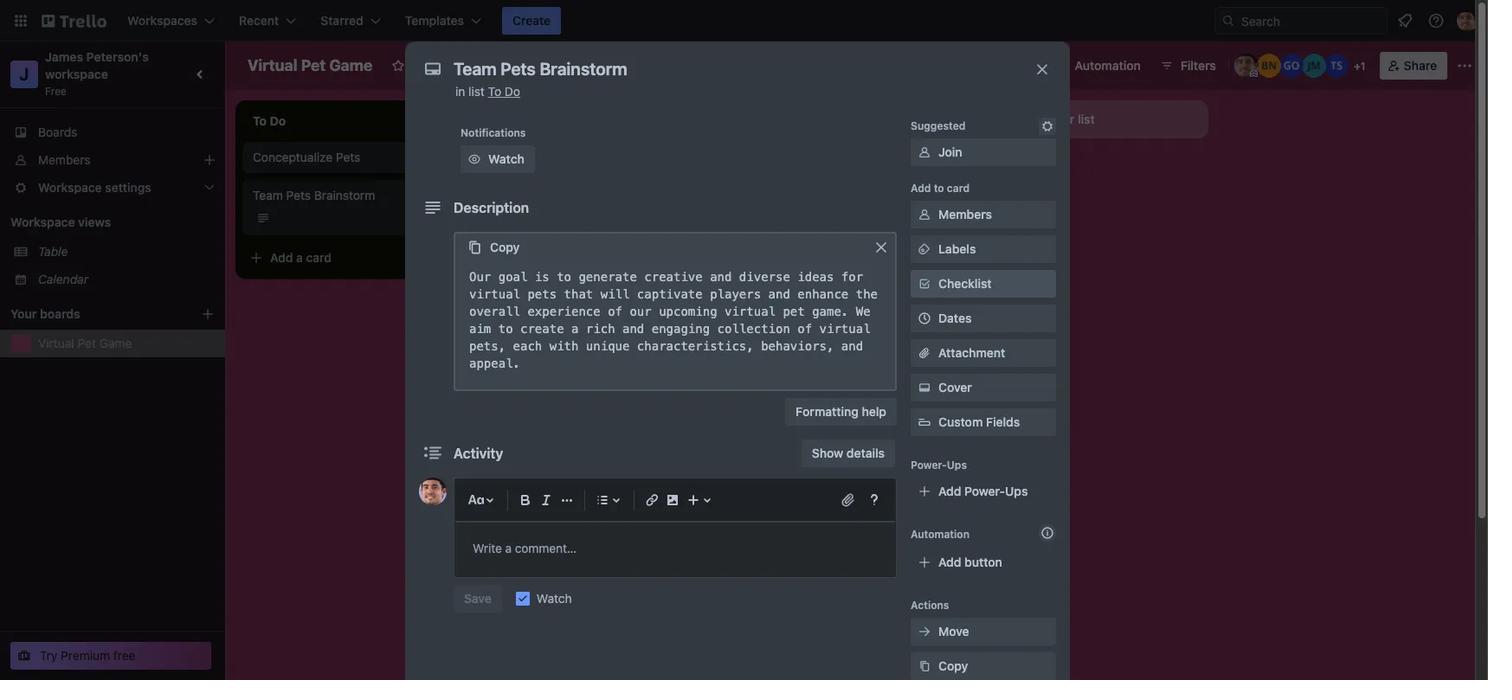 Task type: vqa. For each thing, say whether or not it's contained in the screenshot.
Hide Details
no



Task type: describe. For each thing, give the bounding box(es) containing it.
tara schultz (taraschultz7) image
[[1325, 54, 1349, 78]]

add down notifications
[[516, 157, 539, 171]]

pets for team
[[286, 188, 311, 203]]

formatting
[[796, 404, 859, 419]]

filters
[[1181, 58, 1216, 73]]

ups inside button
[[1014, 58, 1037, 73]]

details
[[847, 446, 885, 461]]

add button
[[939, 555, 1003, 570]]

add a card for the top add a card "button"
[[516, 157, 578, 171]]

0 vertical spatial add a card button
[[488, 151, 682, 178]]

formatting help link
[[786, 398, 897, 426]]

1 vertical spatial james peterson (jamespeterson93) image
[[419, 478, 447, 506]]

2 vertical spatial power-
[[965, 484, 1006, 499]]

save
[[464, 591, 492, 606]]

sm image for cover
[[916, 379, 934, 397]]

brainstorm
[[314, 188, 375, 203]]

create from template… image
[[935, 158, 949, 171]]

filters button
[[1155, 52, 1222, 80]]

james
[[45, 49, 83, 64]]

0 horizontal spatial automation
[[911, 528, 970, 541]]

0 vertical spatial members link
[[0, 146, 225, 174]]

create from template… image
[[443, 251, 457, 265]]

add inside the add power-ups link
[[939, 484, 962, 499]]

jeremy miller (jeremymiller198) image
[[1302, 54, 1326, 78]]

board link
[[565, 52, 638, 80]]

italic ⌘i image
[[536, 490, 557, 511]]

fields
[[986, 415, 1020, 430]]

table link
[[38, 243, 215, 261]]

0 horizontal spatial power-ups
[[911, 459, 967, 472]]

james peterson's workspace link
[[45, 49, 152, 81]]

share button
[[1380, 52, 1448, 80]]

calendar
[[38, 272, 88, 287]]

ben nelson (bennelson96) image
[[1257, 54, 1281, 78]]

workspace views
[[10, 215, 111, 229]]

in list to do
[[456, 84, 521, 99]]

sm image for move
[[916, 624, 934, 641]]

in
[[456, 84, 465, 99]]

workspace visible
[[447, 58, 551, 73]]

copy inside button
[[490, 240, 520, 255]]

custom
[[939, 415, 983, 430]]

conceptualize pets link
[[253, 149, 454, 166]]

to do link
[[488, 84, 521, 99]]

peterson's
[[86, 49, 149, 64]]

Search field
[[1236, 8, 1387, 34]]

2 horizontal spatial card
[[947, 182, 970, 195]]

editor toolbar toolbar
[[462, 487, 889, 514]]

custom fields button
[[911, 414, 1057, 431]]

do
[[505, 84, 521, 99]]

boards link
[[0, 119, 225, 146]]

join link
[[911, 139, 1057, 166]]

+
[[1354, 60, 1361, 73]]

board
[[594, 58, 628, 73]]

cover
[[939, 380, 972, 395]]

0 horizontal spatial game
[[99, 336, 132, 351]]

to
[[934, 182, 945, 195]]

attach and insert link image
[[840, 492, 857, 509]]

pets for conceptualize
[[336, 150, 361, 165]]

team
[[253, 188, 283, 203]]

labels link
[[911, 236, 1057, 263]]

your boards with 1 items element
[[10, 304, 175, 325]]

show details
[[812, 446, 885, 461]]

+ 1
[[1354, 60, 1366, 73]]

your
[[10, 307, 37, 321]]

team pets brainstorm
[[253, 188, 375, 203]]

team pets brainstorm link
[[253, 187, 454, 204]]

james peterson's workspace free
[[45, 49, 152, 98]]

sm image for suggested
[[1039, 118, 1057, 135]]

watch inside button
[[488, 152, 525, 166]]

card for the top add a card "button"
[[552, 157, 578, 171]]

add inside add another list button
[[1005, 112, 1028, 126]]

join
[[939, 145, 963, 159]]

power-ups button
[[939, 52, 1048, 80]]

text styles image
[[466, 490, 487, 511]]

workspace for workspace views
[[10, 215, 75, 229]]

button
[[965, 555, 1003, 570]]

try
[[40, 649, 58, 663]]

checklist
[[939, 276, 992, 291]]

create button
[[502, 7, 561, 35]]

copy button
[[456, 234, 530, 262]]

0 vertical spatial james peterson (jamespeterson93) image
[[1458, 10, 1478, 31]]

views
[[78, 215, 111, 229]]

try premium free button
[[10, 643, 211, 670]]

j link
[[10, 61, 38, 88]]

virtual inside text box
[[248, 56, 297, 74]]

free
[[113, 649, 136, 663]]

a for the top add a card "button"
[[542, 157, 549, 171]]

more formatting image
[[557, 490, 578, 511]]

try premium free
[[40, 649, 136, 663]]

add power-ups link
[[911, 478, 1057, 506]]

j
[[19, 64, 29, 84]]

sm image for join
[[916, 144, 934, 161]]

card for the left add a card "button"
[[306, 250, 332, 265]]

power-ups inside button
[[974, 58, 1037, 73]]

game inside text box
[[329, 56, 373, 74]]

table
[[38, 244, 68, 259]]

checklist link
[[911, 270, 1057, 298]]

custom fields
[[939, 415, 1020, 430]]

add left to
[[911, 182, 931, 195]]

free
[[45, 85, 67, 98]]

open information menu image
[[1428, 12, 1445, 29]]

open help dialog image
[[864, 490, 885, 511]]

dates button
[[911, 305, 1057, 333]]

attachment button
[[911, 339, 1057, 367]]

close image
[[873, 239, 890, 256]]

attachment
[[939, 346, 1006, 360]]

labels
[[939, 242, 976, 256]]

bold ⌘b image
[[515, 490, 536, 511]]

gary orlando (garyorlando) image
[[1280, 54, 1304, 78]]

members for the bottommost members link
[[939, 207, 992, 222]]

help
[[862, 404, 887, 419]]

sm image for automation
[[1051, 52, 1075, 76]]

save button
[[454, 585, 502, 613]]

add another list button
[[973, 100, 1209, 139]]

sm image for labels
[[916, 241, 934, 258]]



Task type: locate. For each thing, give the bounding box(es) containing it.
show menu image
[[1457, 57, 1474, 74]]

0 horizontal spatial james peterson (jamespeterson93) image
[[419, 478, 447, 506]]

sm image inside copy link
[[916, 658, 934, 676]]

share
[[1404, 58, 1438, 73]]

1 horizontal spatial watch
[[537, 591, 572, 606]]

0 vertical spatial watch
[[488, 152, 525, 166]]

sm image for checklist
[[916, 275, 934, 293]]

0 vertical spatial pet
[[301, 56, 326, 74]]

1 vertical spatial pet
[[78, 336, 96, 351]]

power-ups up add another list
[[974, 58, 1037, 73]]

workspace inside button
[[447, 58, 511, 73]]

virtual pet game inside text box
[[248, 56, 373, 74]]

0 vertical spatial copy
[[490, 240, 520, 255]]

card right "watch" button
[[552, 157, 578, 171]]

a right "watch" button
[[542, 157, 549, 171]]

visible
[[514, 58, 551, 73]]

copy down description
[[490, 240, 520, 255]]

ups
[[1014, 58, 1037, 73], [947, 459, 967, 472], [1006, 484, 1028, 499]]

james peterson (jamespeterson93) image
[[1235, 54, 1259, 78]]

1 horizontal spatial pets
[[336, 150, 361, 165]]

add a card for the left add a card "button"
[[270, 250, 332, 265]]

a
[[542, 157, 549, 171], [296, 250, 303, 265]]

1 horizontal spatial automation
[[1075, 58, 1141, 73]]

add a card down notifications
[[516, 157, 578, 171]]

search image
[[1222, 14, 1236, 28]]

add button button
[[911, 549, 1057, 577]]

add board image
[[201, 307, 215, 321]]

0 notifications image
[[1395, 10, 1416, 31]]

ups up add power-ups
[[947, 459, 967, 472]]

copy
[[490, 240, 520, 255], [939, 659, 968, 674]]

1 vertical spatial game
[[99, 336, 132, 351]]

1 vertical spatial list
[[1078, 112, 1095, 126]]

ups up add another list
[[1014, 58, 1037, 73]]

sm image left labels
[[916, 241, 934, 258]]

game
[[329, 56, 373, 74], [99, 336, 132, 351]]

0 vertical spatial virtual
[[248, 56, 297, 74]]

card down team pets brainstorm
[[306, 250, 332, 265]]

boards
[[38, 125, 77, 139]]

1 vertical spatial virtual pet game
[[38, 336, 132, 351]]

boards
[[40, 307, 80, 321]]

sm image inside join link
[[916, 144, 934, 161]]

power- up add another list
[[974, 58, 1014, 73]]

0 vertical spatial power-
[[974, 58, 1014, 73]]

a down team pets brainstorm
[[296, 250, 303, 265]]

add a card down team pets brainstorm
[[270, 250, 332, 265]]

pets up brainstorm
[[336, 150, 361, 165]]

virtual pet game
[[248, 56, 373, 74], [38, 336, 132, 351]]

0 vertical spatial members
[[38, 152, 90, 167]]

1 vertical spatial virtual
[[38, 336, 74, 351]]

a for the left add a card "button"
[[296, 250, 303, 265]]

pets
[[336, 150, 361, 165], [286, 188, 311, 203]]

sm image for members
[[916, 206, 934, 223]]

members link up labels link at the right top
[[911, 201, 1057, 229]]

game left star or unstar board image
[[329, 56, 373, 74]]

automation up add another list button
[[1075, 58, 1141, 73]]

pet left star or unstar board image
[[301, 56, 326, 74]]

show
[[812, 446, 844, 461]]

premium
[[61, 649, 110, 663]]

add down team on the left of the page
[[270, 250, 293, 265]]

power- down the "custom fields" button
[[965, 484, 1006, 499]]

1 vertical spatial power-ups
[[911, 459, 967, 472]]

2 vertical spatial ups
[[1006, 484, 1028, 499]]

watch right save
[[537, 591, 572, 606]]

0 vertical spatial pets
[[336, 150, 361, 165]]

0 horizontal spatial pets
[[286, 188, 311, 203]]

1 vertical spatial card
[[947, 182, 970, 195]]

add left button
[[939, 555, 962, 570]]

automation up add button
[[911, 528, 970, 541]]

primary element
[[0, 0, 1489, 42]]

add
[[1005, 112, 1028, 126], [516, 157, 539, 171], [911, 182, 931, 195], [270, 250, 293, 265], [939, 484, 962, 499], [939, 555, 962, 570]]

another
[[1031, 112, 1075, 126]]

sm image inside labels link
[[916, 241, 934, 258]]

list right in
[[469, 84, 485, 99]]

1 horizontal spatial add a card button
[[488, 151, 682, 178]]

2 vertical spatial card
[[306, 250, 332, 265]]

actions
[[911, 599, 950, 612]]

sm image left create from template… image
[[916, 144, 934, 161]]

add power-ups
[[939, 484, 1028, 499]]

card right to
[[947, 182, 970, 195]]

move link
[[911, 618, 1057, 646]]

1 horizontal spatial copy
[[939, 659, 968, 674]]

cover link
[[911, 374, 1057, 402]]

0 vertical spatial add a card
[[516, 157, 578, 171]]

1 horizontal spatial add a card
[[516, 157, 578, 171]]

0 horizontal spatial virtual
[[38, 336, 74, 351]]

sm image inside cover link
[[916, 379, 934, 397]]

1 vertical spatial a
[[296, 250, 303, 265]]

0 horizontal spatial card
[[306, 250, 332, 265]]

pets inside 'link'
[[336, 150, 361, 165]]

watch button
[[461, 145, 535, 173]]

0 vertical spatial automation
[[1075, 58, 1141, 73]]

0 horizontal spatial copy
[[490, 240, 520, 255]]

1 vertical spatial add a card button
[[242, 244, 436, 272]]

move
[[939, 624, 970, 639]]

sm image inside "watch" button
[[466, 151, 483, 168]]

0 horizontal spatial members link
[[0, 146, 225, 174]]

1 horizontal spatial card
[[552, 157, 578, 171]]

0 vertical spatial game
[[329, 56, 373, 74]]

1 horizontal spatial virtual
[[248, 56, 297, 74]]

0 horizontal spatial add a card button
[[242, 244, 436, 272]]

members link down boards
[[0, 146, 225, 174]]

Board name text field
[[239, 52, 381, 80]]

lists image
[[592, 490, 613, 511]]

card
[[552, 157, 578, 171], [947, 182, 970, 195], [306, 250, 332, 265]]

your boards
[[10, 307, 80, 321]]

workspace for workspace visible
[[447, 58, 511, 73]]

to
[[488, 84, 502, 99]]

add a card button
[[488, 151, 682, 178], [242, 244, 436, 272]]

add down 'custom'
[[939, 484, 962, 499]]

1 vertical spatial ups
[[947, 459, 967, 472]]

show details link
[[802, 440, 895, 468]]

pet down your boards with 1 items element
[[78, 336, 96, 351]]

workspace
[[45, 67, 108, 81]]

0 horizontal spatial workspace
[[10, 215, 75, 229]]

game down your boards with 1 items element
[[99, 336, 132, 351]]

sm image for watch
[[466, 151, 483, 168]]

1 vertical spatial workspace
[[10, 215, 75, 229]]

sm image inside members link
[[916, 206, 934, 223]]

sm image
[[466, 151, 483, 168], [916, 206, 934, 223], [916, 275, 934, 293], [916, 379, 934, 397], [916, 624, 934, 641], [916, 658, 934, 676]]

image image
[[663, 490, 683, 511]]

conceptualize pets
[[253, 150, 361, 165]]

list
[[469, 84, 485, 99], [1078, 112, 1095, 126]]

members link
[[0, 146, 225, 174], [911, 201, 1057, 229]]

1 vertical spatial power-
[[911, 459, 947, 472]]

1 horizontal spatial power-ups
[[974, 58, 1037, 73]]

power- down 'custom'
[[911, 459, 947, 472]]

0 horizontal spatial watch
[[488, 152, 525, 166]]

sm image
[[1051, 52, 1075, 76], [1039, 118, 1057, 135], [916, 144, 934, 161], [916, 241, 934, 258]]

1 horizontal spatial a
[[542, 157, 549, 171]]

add inside add button button
[[939, 555, 962, 570]]

watch
[[488, 152, 525, 166], [537, 591, 572, 606]]

james peterson (jamespeterson93) image left text styles icon
[[419, 478, 447, 506]]

ups down fields
[[1006, 484, 1028, 499]]

0 horizontal spatial pet
[[78, 336, 96, 351]]

0 vertical spatial a
[[542, 157, 549, 171]]

members down boards
[[38, 152, 90, 167]]

copy link
[[911, 653, 1057, 681]]

pet inside text box
[[301, 56, 326, 74]]

activity
[[454, 446, 504, 462]]

automation button
[[1051, 52, 1152, 80]]

watch down notifications
[[488, 152, 525, 166]]

power- inside button
[[974, 58, 1014, 73]]

1 horizontal spatial james peterson (jamespeterson93) image
[[1458, 10, 1478, 31]]

0 horizontal spatial members
[[38, 152, 90, 167]]

sm image for copy
[[916, 658, 934, 676]]

0 vertical spatial card
[[552, 157, 578, 171]]

pets right team on the left of the page
[[286, 188, 311, 203]]

1 vertical spatial automation
[[911, 528, 970, 541]]

list inside button
[[1078, 112, 1095, 126]]

star or unstar board image
[[392, 59, 406, 73]]

0 vertical spatial workspace
[[447, 58, 511, 73]]

1 vertical spatial copy
[[939, 659, 968, 674]]

1 horizontal spatial members
[[939, 207, 992, 222]]

virtual
[[248, 56, 297, 74], [38, 336, 74, 351]]

0 horizontal spatial a
[[296, 250, 303, 265]]

add left another in the top of the page
[[1005, 112, 1028, 126]]

link image
[[642, 490, 663, 511]]

0 vertical spatial virtual pet game
[[248, 56, 373, 74]]

1 vertical spatial pets
[[286, 188, 311, 203]]

conceptualize
[[253, 150, 333, 165]]

members for members link to the top
[[38, 152, 90, 167]]

suggested
[[911, 120, 966, 133]]

create
[[513, 13, 551, 28]]

1 vertical spatial members
[[939, 207, 992, 222]]

add to card
[[911, 182, 970, 195]]

1 horizontal spatial pet
[[301, 56, 326, 74]]

0 horizontal spatial list
[[469, 84, 485, 99]]

0 horizontal spatial add a card
[[270, 250, 332, 265]]

0 horizontal spatial virtual pet game
[[38, 336, 132, 351]]

members up labels
[[939, 207, 992, 222]]

1 horizontal spatial members link
[[911, 201, 1057, 229]]

notifications
[[461, 126, 526, 139]]

dates
[[939, 311, 972, 326]]

1 vertical spatial add a card
[[270, 250, 332, 265]]

workspace visible button
[[416, 52, 561, 80]]

formatting help
[[796, 404, 887, 419]]

sm image inside checklist link
[[916, 275, 934, 293]]

add another list
[[1005, 112, 1095, 126]]

0 vertical spatial list
[[469, 84, 485, 99]]

1
[[1361, 60, 1366, 73]]

description
[[454, 200, 529, 216]]

sm image inside the automation button
[[1051, 52, 1075, 76]]

james peterson (jamespeterson93) image
[[1458, 10, 1478, 31], [419, 478, 447, 506]]

1 vertical spatial members link
[[911, 201, 1057, 229]]

workspace
[[447, 58, 511, 73], [10, 215, 75, 229]]

copy down move
[[939, 659, 968, 674]]

power-ups down 'custom'
[[911, 459, 967, 472]]

workspace up in list to do
[[447, 58, 511, 73]]

automation
[[1075, 58, 1141, 73], [911, 528, 970, 541]]

1 horizontal spatial game
[[329, 56, 373, 74]]

sm image inside move link
[[916, 624, 934, 641]]

0 vertical spatial power-ups
[[974, 58, 1037, 73]]

james peterson (jamespeterson93) image right open information menu icon
[[1458, 10, 1478, 31]]

virtual pet game link
[[38, 335, 215, 352]]

0 vertical spatial ups
[[1014, 58, 1037, 73]]

list right another in the top of the page
[[1078, 112, 1095, 126]]

power-
[[974, 58, 1014, 73], [911, 459, 947, 472], [965, 484, 1006, 499]]

None text field
[[445, 54, 1017, 85], [469, 268, 882, 372], [445, 54, 1017, 85], [469, 268, 882, 372]]

sm image up another in the top of the page
[[1051, 52, 1075, 76]]

1 horizontal spatial list
[[1078, 112, 1095, 126]]

1 horizontal spatial virtual pet game
[[248, 56, 373, 74]]

automation inside button
[[1075, 58, 1141, 73]]

members
[[38, 152, 90, 167], [939, 207, 992, 222]]

sm image up join link
[[1039, 118, 1057, 135]]

Main content area, start typing to enter text. text field
[[473, 539, 878, 559]]

1 horizontal spatial workspace
[[447, 58, 511, 73]]

1 vertical spatial watch
[[537, 591, 572, 606]]

calendar link
[[38, 271, 215, 288]]

add a card
[[516, 157, 578, 171], [270, 250, 332, 265]]

workspace up the table
[[10, 215, 75, 229]]



